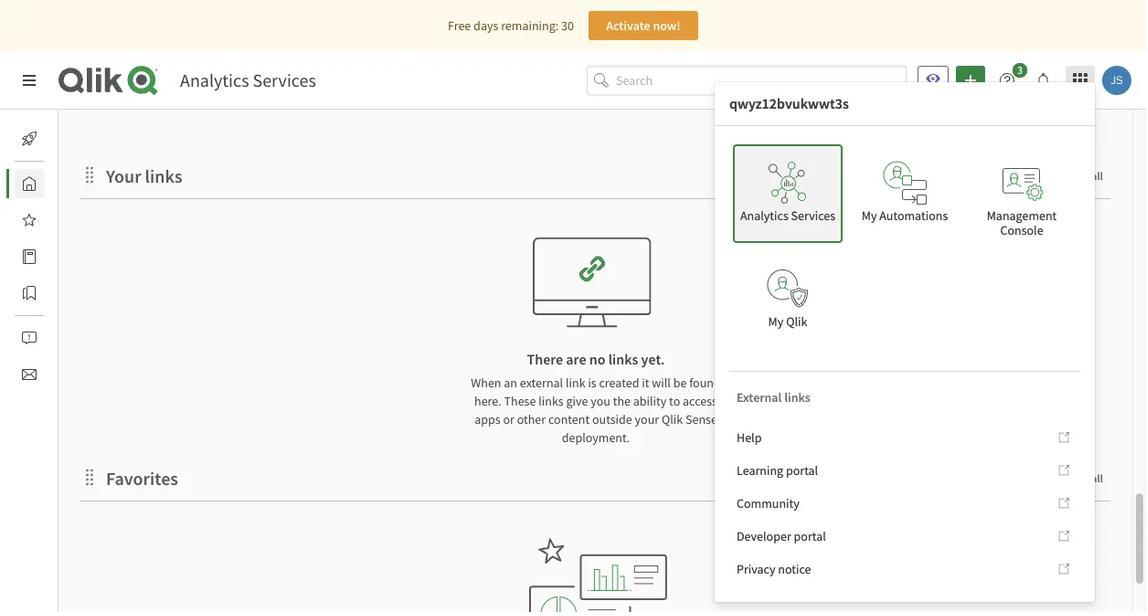 Task type: vqa. For each thing, say whether or not it's contained in the screenshot.
Calculated measure (KPI)
no



Task type: describe. For each thing, give the bounding box(es) containing it.
learning portal link
[[730, 456, 1081, 486]]

getting started image
[[22, 132, 37, 146]]

move collection image
[[80, 469, 99, 487]]

0 vertical spatial analytics
[[180, 69, 249, 92]]

searchbar element
[[587, 66, 907, 95]]

your links
[[106, 165, 182, 188]]

collections image
[[22, 286, 37, 301]]

are
[[566, 350, 587, 368]]

management
[[987, 208, 1057, 224]]

my qlik button
[[733, 251, 843, 349]]

or
[[503, 411, 515, 428]]

your
[[635, 411, 659, 428]]

all for favorites
[[1092, 471, 1104, 486]]

console
[[1001, 222, 1044, 239]]

yet.
[[642, 350, 665, 368]]

view all for favorites
[[1067, 471, 1104, 486]]

my for my qlik
[[769, 314, 784, 330]]

automations
[[880, 208, 948, 224]]

analytics services inside button
[[741, 208, 836, 224]]

is
[[588, 375, 597, 391]]

content
[[549, 411, 590, 428]]

your
[[106, 165, 141, 188]]

qlik inside the there are no links yet. when an external link is created it will be found here. these links give you the ability to access apps or other content outside your qlik sense deployment.
[[662, 411, 683, 428]]

community link
[[730, 489, 1081, 518]]

0 vertical spatial analytics services
[[180, 69, 316, 92]]

favorites image
[[22, 213, 37, 228]]

ask insight advisor image
[[926, 73, 941, 88]]

main content containing your links
[[51, 0, 1147, 613]]

management console button
[[967, 144, 1077, 243]]

links up "created"
[[609, 350, 639, 368]]

community
[[737, 496, 800, 512]]

deployment.
[[562, 430, 630, 446]]

subscriptions image
[[22, 368, 37, 382]]

privacy
[[737, 561, 776, 578]]

links down external at bottom
[[539, 393, 564, 410]]

found
[[690, 375, 721, 391]]

be
[[674, 375, 687, 391]]

open sidebar menu image
[[22, 73, 37, 88]]

management console
[[987, 208, 1057, 239]]

view all link for favorites
[[1067, 466, 1111, 489]]

move collection image
[[80, 166, 99, 184]]

these
[[504, 393, 536, 410]]

now!
[[653, 17, 681, 34]]

view all for your links
[[1067, 169, 1104, 183]]

2 note group from the left
[[359, 0, 645, 144]]

your links link
[[106, 165, 190, 188]]

analytics services element
[[180, 69, 316, 92]]

other
[[517, 411, 546, 428]]

sense
[[686, 411, 718, 428]]

view for your links
[[1067, 169, 1090, 183]]

apps
[[475, 411, 501, 428]]

links right your
[[145, 165, 182, 188]]

developer portal link
[[730, 522, 1081, 551]]

an
[[504, 375, 518, 391]]

help link
[[730, 423, 1081, 453]]

learning portal
[[737, 463, 819, 479]]

no
[[590, 350, 606, 368]]

favorites
[[106, 468, 178, 491]]

view all link for your links
[[1067, 164, 1111, 187]]



Task type: locate. For each thing, give the bounding box(es) containing it.
external
[[737, 390, 782, 406]]

here.
[[475, 393, 502, 410]]

link
[[566, 375, 586, 391]]

portal inside learning portal link
[[786, 463, 819, 479]]

my automations button
[[850, 144, 960, 243]]

you
[[591, 393, 611, 410]]

services
[[253, 69, 316, 92], [791, 208, 836, 224]]

portal up notice at the bottom right of the page
[[794, 528, 826, 545]]

notice
[[778, 561, 812, 578]]

free days remaining: 30
[[448, 17, 574, 34]]

external
[[520, 375, 563, 391]]

1 vertical spatial view all
[[1067, 471, 1104, 486]]

0 horizontal spatial analytics
[[180, 69, 249, 92]]

my up external links
[[769, 314, 784, 330]]

0 vertical spatial all
[[1092, 169, 1104, 183]]

all
[[1092, 169, 1104, 183], [1092, 471, 1104, 486]]

activate
[[606, 17, 651, 34]]

analytics services
[[180, 69, 316, 92], [741, 208, 836, 224]]

1 all from the top
[[1092, 169, 1104, 183]]

my inside my automations button
[[862, 208, 877, 224]]

0 horizontal spatial my
[[769, 314, 784, 330]]

privacy notice link
[[730, 555, 1081, 584]]

0 horizontal spatial qlik
[[662, 411, 683, 428]]

qwyz12bvukwwt3s
[[730, 95, 849, 113]]

developer portal
[[737, 528, 826, 545]]

1 horizontal spatial services
[[791, 208, 836, 224]]

view
[[1067, 169, 1090, 183], [1067, 471, 1090, 486]]

developer
[[737, 528, 792, 545]]

free
[[448, 17, 471, 34]]

access
[[683, 393, 718, 410]]

will
[[652, 375, 671, 391]]

1 horizontal spatial qlik
[[786, 314, 808, 330]]

when
[[471, 375, 502, 391]]

0 vertical spatial qlik
[[786, 314, 808, 330]]

to
[[669, 393, 680, 410]]

external links
[[737, 390, 811, 406]]

1 horizontal spatial analytics
[[741, 208, 789, 224]]

portal
[[786, 463, 819, 479], [794, 528, 826, 545]]

my left the automations
[[862, 208, 877, 224]]

my automations
[[862, 208, 948, 224]]

my
[[862, 208, 877, 224], [769, 314, 784, 330]]

1 vertical spatial my
[[769, 314, 784, 330]]

qlik down to
[[662, 411, 683, 428]]

days
[[474, 17, 499, 34]]

there are no links yet. when an external link is created it will be found here. these links give you the ability to access apps or other content outside your qlik sense deployment.
[[471, 350, 721, 446]]

1 horizontal spatial my
[[862, 208, 877, 224]]

2 all from the top
[[1092, 471, 1104, 486]]

2 view all link from the top
[[1067, 466, 1111, 489]]

1 vertical spatial services
[[791, 208, 836, 224]]

qlik
[[786, 314, 808, 330], [662, 411, 683, 428]]

catalog image
[[22, 250, 37, 264]]

1 view from the top
[[1067, 169, 1090, 183]]

portal for learning portal
[[786, 463, 819, 479]]

portal right learning on the right bottom of the page
[[786, 463, 819, 479]]

1 horizontal spatial analytics services
[[741, 208, 836, 224]]

my for my automations
[[862, 208, 877, 224]]

links right external
[[785, 390, 811, 406]]

portal inside developer portal link
[[794, 528, 826, 545]]

home image
[[22, 176, 37, 191]]

it
[[642, 375, 650, 391]]

Search text field
[[616, 66, 907, 95]]

outside
[[592, 411, 633, 428]]

home link
[[15, 169, 91, 198]]

1 note group from the left
[[74, 0, 359, 144]]

created
[[599, 375, 640, 391]]

analytics
[[180, 69, 249, 92], [741, 208, 789, 224]]

view all link
[[1067, 164, 1111, 187], [1067, 466, 1111, 489]]

view all
[[1067, 169, 1104, 183], [1067, 471, 1104, 486]]

learning
[[737, 463, 784, 479]]

portal for developer portal
[[794, 528, 826, 545]]

favorites link
[[106, 468, 186, 491]]

links
[[145, 165, 182, 188], [609, 350, 639, 368], [785, 390, 811, 406], [539, 393, 564, 410]]

0 vertical spatial view
[[1067, 169, 1090, 183]]

2 view all from the top
[[1067, 471, 1104, 486]]

2 view from the top
[[1067, 471, 1090, 486]]

0 vertical spatial view all link
[[1067, 164, 1111, 187]]

0 vertical spatial portal
[[786, 463, 819, 479]]

help
[[737, 430, 762, 446]]

home
[[59, 176, 91, 192]]

the
[[613, 393, 631, 410]]

analytics inside button
[[741, 208, 789, 224]]

there
[[527, 350, 563, 368]]

view for favorites
[[1067, 471, 1090, 486]]

all for your links
[[1092, 169, 1104, 183]]

main content
[[51, 0, 1147, 613]]

activate now!
[[606, 17, 681, 34]]

0 horizontal spatial analytics services
[[180, 69, 316, 92]]

1 vertical spatial all
[[1092, 471, 1104, 486]]

note group
[[74, 0, 359, 144], [359, 0, 645, 144]]

1 view all link from the top
[[1067, 164, 1111, 187]]

30
[[561, 17, 574, 34]]

1 vertical spatial analytics services
[[741, 208, 836, 224]]

1 vertical spatial qlik
[[662, 411, 683, 428]]

navigation pane element
[[0, 117, 91, 397]]

1 vertical spatial view all link
[[1067, 466, 1111, 489]]

qlik up external links
[[786, 314, 808, 330]]

0 vertical spatial my
[[862, 208, 877, 224]]

1 view all from the top
[[1067, 169, 1104, 183]]

remaining:
[[501, 17, 559, 34]]

1 vertical spatial view
[[1067, 471, 1090, 486]]

0 vertical spatial services
[[253, 69, 316, 92]]

my qlik
[[769, 314, 808, 330]]

privacy notice
[[737, 561, 812, 578]]

1 vertical spatial portal
[[794, 528, 826, 545]]

give
[[566, 393, 588, 410]]

0 vertical spatial view all
[[1067, 169, 1104, 183]]

activate now! link
[[589, 11, 698, 40]]

my inside my qlik button
[[769, 314, 784, 330]]

analytics services button
[[733, 144, 843, 243]]

qlik inside button
[[786, 314, 808, 330]]

ability
[[633, 393, 667, 410]]

alerts image
[[22, 331, 37, 346]]

0 horizontal spatial services
[[253, 69, 316, 92]]

services inside button
[[791, 208, 836, 224]]

1 vertical spatial analytics
[[741, 208, 789, 224]]



